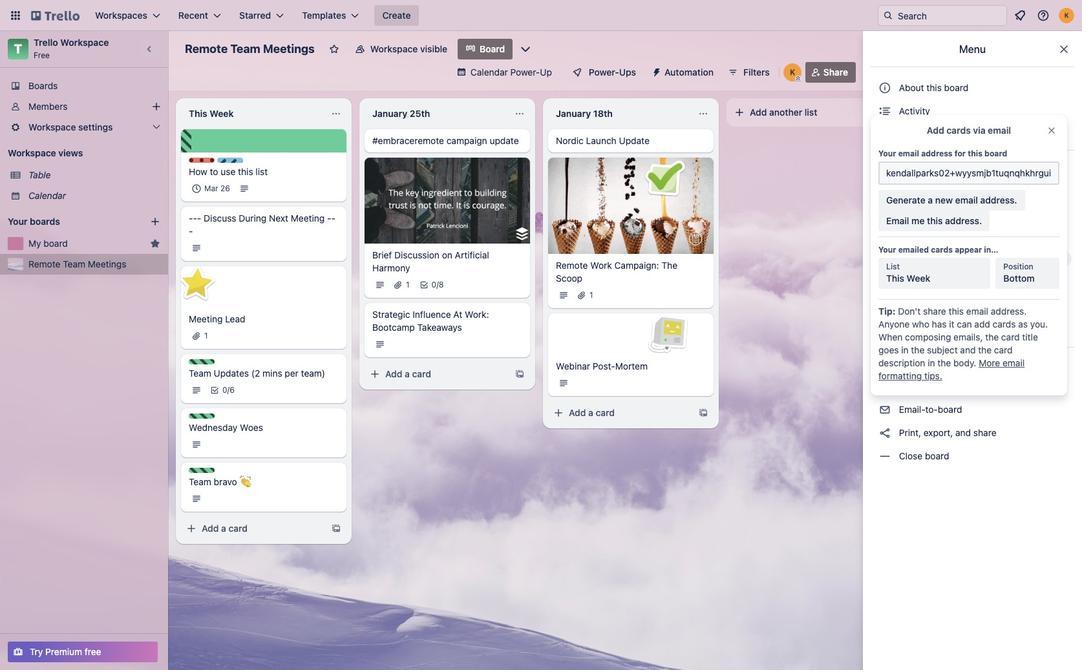 Task type: vqa. For each thing, say whether or not it's contained in the screenshot.
sm icon corresponding to Settings
yes



Task type: describe. For each thing, give the bounding box(es) containing it.
1 down harmony
[[406, 280, 410, 289]]

remote team meetings link
[[28, 258, 160, 271]]

brief discussion on artificial harmony
[[372, 249, 489, 273]]

1 vertical spatial kendallparks02 (kendallparks02) image
[[783, 63, 801, 81]]

#embraceremote campaign update link
[[372, 134, 522, 147]]

6
[[230, 385, 235, 395]]

filters button
[[724, 62, 774, 83]]

remote work campaign: the scoop
[[556, 260, 678, 284]]

0 horizontal spatial in
[[901, 345, 909, 356]]

background
[[934, 184, 983, 195]]

color: sky, title: none image
[[217, 158, 243, 163]]

workspace for workspace views
[[8, 147, 56, 158]]

remote inside board name "text field"
[[185, 42, 228, 56]]

to-
[[925, 404, 938, 415]]

free
[[34, 50, 50, 60]]

star or unstar board image
[[329, 44, 339, 54]]

sm image for stickers
[[879, 299, 891, 312]]

change
[[899, 184, 931, 195]]

This Week text field
[[181, 103, 326, 124]]

a for january 25th
[[405, 368, 410, 379]]

wednesday woes
[[189, 422, 263, 433]]

t
[[14, 41, 22, 56]]

views
[[58, 147, 83, 158]]

during
[[239, 213, 267, 224]]

sm image for email-to-board
[[879, 403, 891, 416]]

1 vertical spatial and
[[956, 427, 971, 438]]

subject
[[927, 345, 958, 356]]

january for january 25th
[[372, 108, 408, 119]]

sm image for automation
[[879, 229, 891, 242]]

calendar link
[[28, 189, 160, 202]]

wednesday woes link
[[189, 421, 339, 434]]

power-ups button
[[563, 62, 644, 83]]

boards
[[28, 80, 58, 91]]

18th
[[593, 108, 613, 119]]

email-
[[899, 404, 925, 415]]

0 notifications image
[[1012, 8, 1028, 23]]

add for january 18th
[[569, 407, 586, 418]]

archived items
[[897, 129, 961, 140]]

address
[[921, 149, 953, 158]]

workspace visible
[[370, 43, 447, 54]]

how to use this list link
[[189, 165, 339, 178]]

1 right "position"
[[1062, 254, 1065, 264]]

color: green, title: "recurring item" element for team bravo 👏
[[189, 468, 215, 473]]

(2
[[251, 368, 260, 379]]

use
[[221, 166, 236, 177]]

team updates (2 mins per team) link
[[189, 367, 339, 380]]

at
[[453, 309, 462, 320]]

bravo
[[214, 476, 237, 487]]

labels
[[897, 277, 926, 288]]

back to home image
[[31, 5, 80, 26]]

create from template… image
[[698, 408, 709, 418]]

wednesday
[[189, 422, 237, 433]]

campaign:
[[614, 260, 659, 271]]

card down as
[[1001, 332, 1020, 343]]

activity
[[897, 105, 930, 116]]

power- inside 'button'
[[589, 67, 619, 78]]

team bravo 👏 link
[[189, 476, 339, 489]]

custom fields button
[[871, 202, 1074, 223]]

upgrade
[[979, 325, 1011, 335]]

nordic launch update link
[[556, 134, 706, 147]]

January 25th text field
[[365, 103, 509, 124]]

ups inside 'button'
[[619, 67, 636, 78]]

card for this week
[[229, 523, 248, 534]]

this right "me"
[[927, 215, 943, 226]]

board link
[[458, 39, 513, 59]]

print, export, and share link
[[871, 423, 1074, 443]]

pete happy image
[[646, 312, 690, 356]]

team left updates
[[189, 368, 211, 379]]

workspace for workspace settings
[[28, 122, 76, 133]]

sm image for close board
[[879, 450, 891, 463]]

this inside list this week
[[886, 273, 904, 284]]

artificial
[[455, 249, 489, 260]]

t link
[[8, 39, 28, 59]]

team inside board name "text field"
[[230, 42, 260, 56]]

trello workspace free
[[34, 37, 109, 60]]

your emailed cards appear in…
[[879, 245, 999, 255]]

workspaces button
[[87, 5, 168, 26]]

a for january 18th
[[588, 407, 593, 418]]

this inside 'button'
[[927, 82, 942, 93]]

0 for 0 / 8
[[432, 280, 436, 289]]

your for your boards
[[8, 216, 28, 227]]

board down export,
[[925, 451, 949, 462]]

workspace navigation collapse icon image
[[141, 40, 159, 58]]

share inside 'don't share this email address. anyone who has it can add cards as you. when composing emails, the card title goes in the subject and the card description in the body.'
[[923, 306, 946, 317]]

meeting inside --- discuss during next meeting -- -
[[291, 213, 325, 224]]

/ for 8
[[436, 280, 439, 289]]

influence
[[413, 309, 451, 320]]

0 horizontal spatial add a card
[[202, 523, 248, 534]]

your for your email address for this board
[[879, 149, 896, 158]]

settings
[[897, 160, 934, 171]]

0 / 6
[[222, 385, 235, 395]]

the down add on the right of the page
[[985, 332, 999, 343]]

color: red, title: none image
[[189, 158, 215, 163]]

via
[[973, 125, 986, 136]]

add for this week
[[202, 523, 219, 534]]

Mar 26 checkbox
[[189, 181, 234, 197]]

email for this
[[966, 306, 988, 317]]

work:
[[465, 309, 489, 320]]

activity link
[[871, 101, 1074, 122]]

remote for remote work campaign: the scoop link at the top right of the page
[[556, 260, 588, 271]]

this inside text box
[[189, 108, 207, 119]]

templates button
[[294, 5, 367, 26]]

when
[[879, 332, 903, 343]]

this week
[[189, 108, 234, 119]]

email
[[886, 215, 909, 226]]

january 18th
[[556, 108, 613, 119]]

a inside generate a new email address. link
[[928, 195, 933, 206]]

post-
[[593, 361, 615, 372]]

templates
[[302, 10, 346, 21]]

generate a new email address.
[[886, 195, 1017, 206]]

this right the 'use'
[[238, 166, 253, 177]]

customize views image
[[519, 43, 532, 56]]

how to use this list
[[189, 166, 268, 177]]

team left "bravo"
[[189, 476, 211, 487]]

board up 'to-'
[[923, 381, 948, 392]]

add another list
[[750, 107, 817, 118]]

trello workspace link
[[34, 37, 109, 48]]

card up more
[[994, 345, 1013, 356]]

calendar for calendar
[[28, 190, 66, 201]]

it
[[949, 319, 955, 330]]

create from template… image for january 25th
[[515, 369, 525, 379]]

make template
[[897, 324, 961, 335]]

add for january 25th
[[385, 368, 402, 379]]

0 horizontal spatial power-
[[510, 67, 540, 78]]

tip:
[[879, 306, 896, 317]]

1 vertical spatial list
[[256, 166, 268, 177]]

add up address
[[927, 125, 944, 136]]

workspace views
[[8, 147, 83, 158]]

meetings inside remote team meetings link
[[88, 259, 126, 270]]

description
[[879, 357, 925, 368]]

sm image for settings
[[879, 160, 891, 173]]

sm image for power-ups
[[879, 253, 891, 266]]

january for january 18th
[[556, 108, 591, 119]]

1 vertical spatial address.
[[945, 215, 982, 226]]

more email formatting tips. link
[[879, 357, 1025, 381]]

email-to-board
[[897, 404, 962, 415]]

add a card button for campaign
[[365, 364, 507, 384]]

has
[[932, 319, 947, 330]]

email for new
[[955, 195, 978, 206]]

launch
[[586, 135, 617, 146]]

premium
[[45, 646, 82, 657]]

archived
[[899, 129, 936, 140]]

the up watch
[[911, 345, 925, 356]]

address. for new
[[980, 195, 1017, 206]]

more email formatting tips.
[[879, 357, 1025, 381]]

add inside add another list button
[[750, 107, 767, 118]]

in…
[[984, 245, 999, 255]]

stickers
[[897, 300, 933, 311]]

close board link
[[871, 446, 1074, 467]]

add a card for nordic
[[569, 407, 615, 418]]

automation inside automation button
[[665, 67, 714, 78]]

sm image for copy board
[[879, 380, 891, 393]]

star image
[[175, 262, 219, 306]]

search image
[[883, 10, 893, 21]]

don't
[[898, 306, 921, 317]]

list this week
[[886, 262, 930, 284]]



Task type: locate. For each thing, give the bounding box(es) containing it.
your up 'list'
[[879, 245, 896, 255]]

sm image inside "watch" link
[[879, 357, 891, 370]]

the
[[985, 332, 999, 343], [911, 345, 925, 356], [978, 345, 992, 356], [938, 357, 951, 368]]

0 vertical spatial add a card button
[[365, 364, 507, 384]]

list
[[886, 262, 900, 272]]

2 horizontal spatial add a card
[[569, 407, 615, 418]]

email inside "more email formatting tips."
[[1003, 357, 1025, 368]]

1 horizontal spatial calendar
[[471, 67, 508, 78]]

0 horizontal spatial this
[[189, 108, 207, 119]]

close
[[899, 451, 923, 462]]

board inside 'button'
[[944, 82, 969, 93]]

1 january from the left
[[372, 108, 408, 119]]

address. for this
[[991, 306, 1027, 317]]

add left another
[[750, 107, 767, 118]]

0 vertical spatial meeting
[[291, 213, 325, 224]]

visible
[[420, 43, 447, 54]]

power-ups inside 'button'
[[589, 67, 636, 78]]

your inside 'element'
[[8, 216, 28, 227]]

list right another
[[805, 107, 817, 118]]

table
[[28, 169, 51, 180]]

this up it on the top of page
[[949, 306, 964, 317]]

in
[[901, 345, 909, 356], [928, 357, 935, 368]]

--- discuss during next meeting -- - link
[[189, 212, 339, 238]]

0 horizontal spatial ups
[[619, 67, 636, 78]]

boards link
[[0, 76, 168, 96]]

1 horizontal spatial 0
[[432, 280, 436, 289]]

your left boards at the top of the page
[[8, 216, 28, 227]]

who
[[912, 319, 930, 330]]

create from template… image
[[515, 369, 525, 379], [331, 524, 341, 534]]

meeting right next
[[291, 213, 325, 224]]

strategic influence at work: bootcamp takeaways link
[[372, 308, 522, 334]]

0 vertical spatial calendar
[[471, 67, 508, 78]]

1 horizontal spatial remote
[[185, 42, 228, 56]]

automation inside automation link
[[897, 230, 947, 241]]

1 vertical spatial cards
[[931, 245, 953, 255]]

remote inside 'remote work campaign: the scoop'
[[556, 260, 588, 271]]

sm image
[[646, 62, 665, 80], [879, 105, 891, 118], [879, 229, 891, 242], [879, 253, 891, 266], [879, 276, 891, 289], [879, 380, 891, 393], [879, 450, 891, 463]]

0 vertical spatial share
[[923, 306, 946, 317]]

workspace right the trello
[[60, 37, 109, 48]]

workspace inside button
[[370, 43, 418, 54]]

week inside text box
[[210, 108, 234, 119]]

1 horizontal spatial power-
[[589, 67, 619, 78]]

workspace up table
[[8, 147, 56, 158]]

menu
[[959, 43, 986, 55]]

a down webinar post-mortem
[[588, 407, 593, 418]]

workspace for workspace visible
[[370, 43, 418, 54]]

1 horizontal spatial week
[[907, 273, 930, 284]]

sm image up anyone
[[879, 299, 891, 312]]

team)
[[301, 368, 325, 379]]

your boards
[[8, 216, 60, 227]]

week up color: sky, title: none image
[[210, 108, 234, 119]]

add a card down bootcamp
[[385, 368, 431, 379]]

0 horizontal spatial /
[[227, 385, 230, 395]]

1 horizontal spatial add a card
[[385, 368, 431, 379]]

add down bootcamp
[[385, 368, 402, 379]]

discuss
[[204, 213, 236, 224]]

1 vertical spatial share
[[974, 427, 997, 438]]

mins
[[263, 368, 282, 379]]

2 january from the left
[[556, 108, 591, 119]]

team down starred
[[230, 42, 260, 56]]

0 horizontal spatial calendar
[[28, 190, 66, 201]]

2 vertical spatial color: green, title: "recurring item" element
[[189, 468, 215, 473]]

items
[[938, 129, 961, 140]]

1 color: green, title: "recurring item" element from the top
[[189, 359, 215, 365]]

1 horizontal spatial meetings
[[263, 42, 315, 56]]

3 color: green, title: "recurring item" element from the top
[[189, 468, 215, 473]]

2 horizontal spatial add a card button
[[548, 403, 690, 424]]

2 vertical spatial add a card button
[[181, 518, 323, 539]]

sm image
[[879, 160, 891, 173], [879, 299, 891, 312], [879, 323, 891, 336], [879, 357, 891, 370], [879, 403, 891, 416], [879, 427, 891, 440]]

sm image for activity
[[879, 105, 891, 118]]

meetings down my board link
[[88, 259, 126, 270]]

sm image for make template
[[879, 323, 891, 336]]

remote work campaign: the scoop link
[[556, 259, 706, 285]]

january
[[372, 108, 408, 119], [556, 108, 591, 119]]

primary element
[[0, 0, 1082, 31]]

0 left 8
[[432, 280, 436, 289]]

team updates (2 mins per team)
[[189, 368, 325, 379]]

0 vertical spatial and
[[960, 345, 976, 356]]

cards
[[947, 125, 971, 136], [931, 245, 953, 255], [993, 319, 1016, 330]]

this right about
[[927, 82, 942, 93]]

open information menu image
[[1037, 9, 1050, 22]]

and inside 'don't share this email address. anyone who has it can add cards as you. when composing emails, the card title goes in the subject and the card description in the body.'
[[960, 345, 976, 356]]

1 vertical spatial week
[[907, 273, 930, 284]]

this inside 'don't share this email address. anyone who has it can add cards as you. when composing emails, the card title goes in the subject and the card description in the body.'
[[949, 306, 964, 317]]

upgrade button
[[964, 323, 1014, 338]]

power- up 18th
[[589, 67, 619, 78]]

meetings inside board name "text field"
[[263, 42, 315, 56]]

0 vertical spatial address.
[[980, 195, 1017, 206]]

2 color: green, title: "recurring item" element from the top
[[189, 414, 215, 419]]

brief discussion on artificial harmony link
[[372, 249, 522, 274]]

1 vertical spatial meeting
[[189, 314, 223, 325]]

0 horizontal spatial january
[[372, 108, 408, 119]]

calendar
[[471, 67, 508, 78], [28, 190, 66, 201]]

automation link
[[871, 226, 1074, 246]]

add a card button down webinar post-mortem link
[[548, 403, 690, 424]]

1 vertical spatial create from template… image
[[331, 524, 341, 534]]

1 sm image from the top
[[879, 160, 891, 173]]

kendallparks02 (kendallparks02) image right open information menu icon
[[1059, 8, 1074, 23]]

1 vertical spatial meetings
[[88, 259, 126, 270]]

0 left 6
[[222, 385, 227, 395]]

1 vertical spatial in
[[928, 357, 935, 368]]

sm image inside stickers link
[[879, 299, 891, 312]]

0 horizontal spatial meeting
[[189, 314, 223, 325]]

power-ups up 18th
[[589, 67, 636, 78]]

Your email address for this board text field
[[879, 162, 1060, 185]]

this
[[189, 108, 207, 119], [886, 273, 904, 284]]

address. down generate a new email address. link
[[945, 215, 982, 226]]

board up print, export, and share
[[938, 404, 962, 415]]

sm image down 'list'
[[879, 276, 891, 289]]

share down email-to-board link
[[974, 427, 997, 438]]

meeting left lead
[[189, 314, 223, 325]]

january left 25th
[[372, 108, 408, 119]]

sm image down 'tip:'
[[879, 323, 891, 336]]

address. inside 'don't share this email address. anyone who has it can add cards as you. when composing emails, the card title goes in the subject and the card description in the body.'
[[991, 306, 1027, 317]]

0 horizontal spatial power-ups
[[589, 67, 636, 78]]

0 / 8
[[432, 280, 444, 289]]

sm image inside automation link
[[879, 229, 891, 242]]

position
[[1004, 262, 1034, 272]]

add a card button for launch
[[548, 403, 690, 424]]

meetings
[[263, 42, 315, 56], [88, 259, 126, 270]]

0 horizontal spatial remote
[[28, 259, 60, 270]]

remote
[[185, 42, 228, 56], [28, 259, 60, 270], [556, 260, 588, 271]]

emailed
[[898, 245, 929, 255]]

0 vertical spatial in
[[901, 345, 909, 356]]

sm image for labels
[[879, 276, 891, 289]]

template
[[924, 324, 961, 335]]

1 horizontal spatial meeting
[[291, 213, 325, 224]]

0 horizontal spatial add a card button
[[181, 518, 323, 539]]

sm image left activity
[[879, 105, 891, 118]]

january inside "text box"
[[556, 108, 591, 119]]

1 vertical spatial ups
[[929, 253, 945, 264]]

composing
[[905, 332, 951, 343]]

share up has
[[923, 306, 946, 317]]

remote team meetings down my board link
[[28, 259, 126, 270]]

1 down work
[[590, 290, 593, 300]]

1 horizontal spatial add a card button
[[365, 364, 507, 384]]

change background link
[[871, 179, 1074, 200]]

sm image left close
[[879, 450, 891, 463]]

kendallparks02 (kendallparks02) image
[[1059, 8, 1074, 23], [783, 63, 801, 81]]

kendallparks02 (kendallparks02) image right filters
[[783, 63, 801, 81]]

Search field
[[893, 6, 1007, 25]]

1 horizontal spatial /
[[436, 280, 439, 289]]

calendar down the board link
[[471, 67, 508, 78]]

copy
[[899, 381, 921, 392]]

sm image down email at the right top of page
[[879, 229, 891, 242]]

a down "bravo"
[[221, 523, 226, 534]]

0 vertical spatial power-ups
[[589, 67, 636, 78]]

1 horizontal spatial ups
[[929, 253, 945, 264]]

list right the 'use'
[[256, 166, 268, 177]]

power- up labels
[[899, 253, 929, 264]]

workspace inside dropdown button
[[28, 122, 76, 133]]

a for this week
[[221, 523, 226, 534]]

1 horizontal spatial in
[[928, 357, 935, 368]]

0 horizontal spatial automation
[[665, 67, 714, 78]]

trello
[[34, 37, 58, 48]]

mar
[[204, 184, 218, 193]]

calendar inside calendar power-up link
[[471, 67, 508, 78]]

list inside button
[[805, 107, 817, 118]]

ups left appear
[[929, 253, 945, 264]]

1 horizontal spatial remote team meetings
[[185, 42, 315, 56]]

1 vertical spatial your
[[8, 216, 28, 227]]

sm image left copy
[[879, 380, 891, 393]]

card down takeaways
[[412, 368, 431, 379]]

archived items link
[[871, 124, 1074, 145]]

automation down "me"
[[897, 230, 947, 241]]

add a card down "bravo"
[[202, 523, 248, 534]]

strategic influence at work: bootcamp takeaways
[[372, 309, 489, 333]]

2 vertical spatial cards
[[993, 319, 1016, 330]]

card down 👏
[[229, 523, 248, 534]]

scoop
[[556, 273, 583, 284]]

email me this address.
[[886, 215, 982, 226]]

sm image inside labels link
[[879, 276, 891, 289]]

update
[[619, 135, 650, 146]]

me
[[912, 215, 925, 226]]

1 horizontal spatial january
[[556, 108, 591, 119]]

board right the my
[[44, 238, 68, 249]]

email-to-board link
[[871, 400, 1074, 420]]

tips.
[[924, 370, 942, 381]]

/ down updates
[[227, 385, 230, 395]]

email for via
[[988, 125, 1011, 136]]

nordic
[[556, 135, 584, 146]]

check image
[[643, 156, 687, 200]]

calendar for calendar power-up
[[471, 67, 508, 78]]

0 horizontal spatial week
[[210, 108, 234, 119]]

board up 'activity' link
[[944, 82, 969, 93]]

meeting lead
[[189, 314, 245, 325]]

January 18th text field
[[548, 103, 693, 124]]

add a card down webinar post-mortem
[[569, 407, 615, 418]]

0 vertical spatial meetings
[[263, 42, 315, 56]]

1 vertical spatial /
[[227, 385, 230, 395]]

automation left filters button
[[665, 67, 714, 78]]

remote down my board
[[28, 259, 60, 270]]

cards left appear
[[931, 245, 953, 255]]

0 vertical spatial automation
[[665, 67, 714, 78]]

in up description
[[901, 345, 909, 356]]

watch link
[[871, 353, 1074, 374]]

january inside text box
[[372, 108, 408, 119]]

updates
[[214, 368, 249, 379]]

for
[[955, 149, 966, 158]]

sm image left 'settings'
[[879, 160, 891, 173]]

share button
[[805, 62, 856, 83]]

sm image right the power-ups 'button'
[[646, 62, 665, 80]]

add
[[750, 107, 767, 118], [927, 125, 944, 136], [385, 368, 402, 379], [569, 407, 586, 418], [202, 523, 219, 534]]

6 sm image from the top
[[879, 427, 891, 440]]

/ down brief discussion on artificial harmony
[[436, 280, 439, 289]]

1 down meeting lead
[[204, 331, 208, 341]]

sm image inside 'activity' link
[[879, 105, 891, 118]]

create from template… image for this week
[[331, 524, 341, 534]]

workspace down members
[[28, 122, 76, 133]]

1 vertical spatial 0
[[222, 385, 227, 395]]

a down bootcamp
[[405, 368, 410, 379]]

remote down recent dropdown button at the top left
[[185, 42, 228, 56]]

0 vertical spatial create from template… image
[[515, 369, 525, 379]]

your boards with 2 items element
[[8, 214, 131, 229]]

try premium free
[[30, 646, 101, 657]]

january up nordic
[[556, 108, 591, 119]]

workspace down 'create' button
[[370, 43, 418, 54]]

Board name text field
[[178, 39, 321, 59]]

remote team meetings inside board name "text field"
[[185, 42, 315, 56]]

board down via
[[985, 149, 1007, 158]]

webinar post-mortem link
[[556, 360, 706, 373]]

your left address
[[879, 149, 896, 158]]

address. up as
[[991, 306, 1027, 317]]

week inside list this week
[[907, 273, 930, 284]]

1 vertical spatial this
[[886, 273, 904, 284]]

sm image for print, export, and share
[[879, 427, 891, 440]]

0 horizontal spatial remote team meetings
[[28, 259, 126, 270]]

free
[[85, 646, 101, 657]]

0 horizontal spatial create from template… image
[[331, 524, 341, 534]]

the
[[662, 260, 678, 271]]

this member is an admin of this board. image
[[795, 76, 801, 81]]

try premium free button
[[8, 642, 158, 663]]

0 vertical spatial remote team meetings
[[185, 42, 315, 56]]

my board
[[28, 238, 68, 249]]

sm image inside print, export, and share link
[[879, 427, 891, 440]]

sm image inside copy board link
[[879, 380, 891, 393]]

0 horizontal spatial meetings
[[88, 259, 126, 270]]

add down webinar
[[569, 407, 586, 418]]

/ for 6
[[227, 385, 230, 395]]

power-ups up labels
[[897, 253, 948, 264]]

0 vertical spatial this
[[189, 108, 207, 119]]

you.
[[1030, 319, 1048, 330]]

this right for
[[968, 149, 983, 158]]

1
[[1062, 254, 1065, 264], [406, 280, 410, 289], [590, 290, 593, 300], [204, 331, 208, 341]]

the down subject
[[938, 357, 951, 368]]

sm image inside settings link
[[879, 160, 891, 173]]

share
[[823, 67, 848, 78]]

add a card for #embraceremote
[[385, 368, 431, 379]]

calendar down table
[[28, 190, 66, 201]]

0 vertical spatial list
[[805, 107, 817, 118]]

team down my board link
[[63, 259, 85, 270]]

create button
[[375, 5, 419, 26]]

your for your emailed cards appear in…
[[879, 245, 896, 255]]

workspace inside trello workspace free
[[60, 37, 109, 48]]

2 horizontal spatial remote
[[556, 260, 588, 271]]

webinar post-mortem
[[556, 361, 648, 372]]

4 sm image from the top
[[879, 357, 891, 370]]

ups
[[619, 67, 636, 78], [929, 253, 945, 264]]

0 horizontal spatial list
[[256, 166, 268, 177]]

goes
[[879, 345, 899, 356]]

1 horizontal spatial share
[[974, 427, 997, 438]]

1 vertical spatial color: green, title: "recurring item" element
[[189, 414, 215, 419]]

1 vertical spatial automation
[[897, 230, 947, 241]]

sm image left email-
[[879, 403, 891, 416]]

1 horizontal spatial this
[[886, 273, 904, 284]]

1 horizontal spatial list
[[805, 107, 817, 118]]

remote up scoop
[[556, 260, 588, 271]]

1 horizontal spatial create from template… image
[[515, 369, 525, 379]]

1 horizontal spatial kendallparks02 (kendallparks02) image
[[1059, 8, 1074, 23]]

1 vertical spatial add a card button
[[548, 403, 690, 424]]

2 horizontal spatial power-
[[899, 253, 929, 264]]

sm image for watch
[[879, 357, 891, 370]]

about this board button
[[871, 78, 1074, 98]]

2 vertical spatial your
[[879, 245, 896, 255]]

2 vertical spatial add a card
[[202, 523, 248, 534]]

sm image left emailed
[[879, 253, 891, 266]]

sm image down the 'goes'
[[879, 357, 891, 370]]

remote team meetings inside remote team meetings link
[[28, 259, 126, 270]]

update
[[490, 135, 519, 146]]

0 vertical spatial kendallparks02 (kendallparks02) image
[[1059, 8, 1074, 23]]

add a card button down 👏
[[181, 518, 323, 539]]

sm image left print,
[[879, 427, 891, 440]]

1 vertical spatial remote team meetings
[[28, 259, 126, 270]]

mortem
[[615, 361, 648, 372]]

this down 'list'
[[886, 273, 904, 284]]

25th
[[410, 108, 430, 119]]

cards inside 'don't share this email address. anyone who has it can add cards as you. when composing emails, the card title goes in the subject and the card description in the body.'
[[993, 319, 1016, 330]]

address. down 'your email address for this board' text box
[[980, 195, 1017, 206]]

0 vertical spatial your
[[879, 149, 896, 158]]

email inside 'don't share this email address. anyone who has it can add cards as you. when composing emails, the card title goes in the subject and the card description in the body.'
[[966, 306, 988, 317]]

5 sm image from the top
[[879, 403, 891, 416]]

1 horizontal spatial automation
[[897, 230, 947, 241]]

1 vertical spatial power-ups
[[897, 253, 948, 264]]

sm image inside close board link
[[879, 450, 891, 463]]

add board image
[[150, 217, 160, 227]]

-
[[189, 213, 193, 224], [193, 213, 197, 224], [197, 213, 201, 224], [327, 213, 331, 224], [331, 213, 335, 224], [189, 226, 193, 237]]

add a card button down takeaways
[[365, 364, 507, 384]]

2 sm image from the top
[[879, 299, 891, 312]]

color: green, title: "recurring item" element for team updates (2 mins per team)
[[189, 359, 215, 365]]

this up color: red, title: none image
[[189, 108, 207, 119]]

0 vertical spatial ups
[[619, 67, 636, 78]]

0 vertical spatial /
[[436, 280, 439, 289]]

0 vertical spatial week
[[210, 108, 234, 119]]

0 horizontal spatial share
[[923, 306, 946, 317]]

3 sm image from the top
[[879, 323, 891, 336]]

card down post-
[[596, 407, 615, 418]]

fields
[[933, 207, 958, 218]]

color: green, title: "recurring item" element for wednesday woes
[[189, 414, 215, 419]]

0 vertical spatial color: green, title: "recurring item" element
[[189, 359, 215, 365]]

sm image inside email-to-board link
[[879, 403, 891, 416]]

calendar inside calendar link
[[28, 190, 66, 201]]

0 for 0 / 6
[[222, 385, 227, 395]]

sm image inside automation button
[[646, 62, 665, 80]]

cards left via
[[947, 125, 971, 136]]

0 vertical spatial add a card
[[385, 368, 431, 379]]

automation button
[[646, 62, 721, 83]]

emails,
[[954, 332, 983, 343]]

meetings down starred dropdown button
[[263, 42, 315, 56]]

0 vertical spatial 0
[[432, 280, 436, 289]]

remote for remote team meetings link
[[28, 259, 60, 270]]

body.
[[954, 357, 976, 368]]

0 horizontal spatial 0
[[222, 385, 227, 395]]

0 horizontal spatial kendallparks02 (kendallparks02) image
[[783, 63, 801, 81]]

card for january 18th
[[596, 407, 615, 418]]

1 horizontal spatial power-ups
[[897, 253, 948, 264]]

1 vertical spatial add a card
[[569, 407, 615, 418]]

0 vertical spatial cards
[[947, 125, 971, 136]]

remote team meetings down starred
[[185, 42, 315, 56]]

the up more
[[978, 345, 992, 356]]

generate
[[886, 195, 926, 206]]

1 vertical spatial calendar
[[28, 190, 66, 201]]

custom fields
[[899, 207, 958, 218]]

starred icon image
[[150, 239, 160, 249]]

👏
[[240, 476, 251, 487]]

power-
[[510, 67, 540, 78], [589, 67, 619, 78], [899, 253, 929, 264]]

card for january 25th
[[412, 368, 431, 379]]

and down email-to-board link
[[956, 427, 971, 438]]

color: green, title: "recurring item" element
[[189, 359, 215, 365], [189, 414, 215, 419], [189, 468, 215, 473]]

color: green, title: "recurring item" element up updates
[[189, 359, 215, 365]]

copy board
[[897, 381, 948, 392]]

2 vertical spatial address.
[[991, 306, 1027, 317]]

power-ups
[[589, 67, 636, 78], [897, 253, 948, 264]]

add down team bravo 👏
[[202, 523, 219, 534]]



